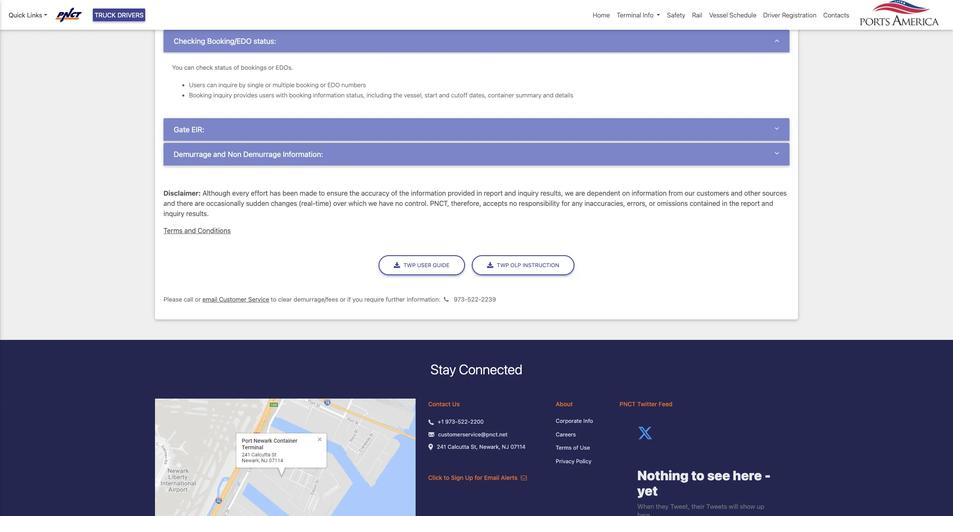 Task type: describe. For each thing, give the bounding box(es) containing it.
twp user guide link
[[379, 256, 465, 276]]

alerts
[[501, 475, 518, 482]]

inaccuracies,
[[585, 200, 625, 207]]

control.
[[405, 200, 428, 207]]

links
[[27, 11, 42, 19]]

single
[[247, 81, 264, 88]]

info for terminal info
[[643, 11, 654, 19]]

0 vertical spatial booking
[[296, 81, 319, 88]]

1 no from the left
[[395, 200, 403, 207]]

demurrage and non demurrage information:
[[174, 150, 323, 159]]

call
[[184, 296, 193, 303]]

+1
[[438, 419, 444, 426]]

checking booking/edo status: link
[[174, 37, 780, 46]]

edo
[[328, 81, 340, 88]]

241 calcutta st, newark, nj 07114 link
[[437, 444, 526, 452]]

although
[[203, 189, 230, 197]]

information:
[[407, 296, 441, 303]]

0 horizontal spatial we
[[368, 200, 377, 207]]

envelope o image
[[521, 476, 527, 481]]

has
[[270, 189, 281, 197]]

1 vertical spatial are
[[195, 200, 205, 207]]

to for ensure
[[319, 189, 325, 197]]

+1 973-522-2200 link
[[438, 418, 484, 427]]

truck drivers link
[[93, 8, 145, 21]]

contact us
[[428, 401, 460, 408]]

corporate info
[[556, 418, 593, 425]]

contacts link
[[820, 7, 853, 23]]

twp olp instruction link
[[472, 256, 575, 276]]

2 demurrage from the left
[[243, 150, 281, 159]]

user
[[417, 262, 431, 269]]

and up accepts
[[505, 189, 516, 197]]

other
[[744, 189, 761, 197]]

contacts
[[824, 11, 850, 19]]

for inside "although every effort has been made to ensure the accuracy of the information provided in report and inquiry results, we are dependent on information from our customers and other sources and there are occasionally sudden             changes (real-time) over which we have no control. pnct, therefore, accepts no responsibility for any inaccuracies, errors, or omissions contained in the report and inquiry results."
[[562, 200, 570, 207]]

to for clear
[[271, 296, 277, 303]]

0 vertical spatial report
[[484, 189, 503, 197]]

and left there
[[164, 200, 175, 207]]

summary
[[516, 92, 542, 99]]

information inside users can inquire by single or multiple booking or edo numbers booking inquiry provides users with booking information status, including the vessel, start and cutoff dates, container summary and details
[[313, 92, 345, 99]]

twitter
[[637, 401, 657, 408]]

vessel,
[[404, 92, 423, 99]]

by
[[239, 81, 246, 88]]

download image for twp user guide
[[394, 262, 404, 269]]

demurrage and non demurrage information: link
[[174, 150, 780, 159]]

241 calcutta st, newark, nj 07114
[[437, 444, 526, 451]]

2 vertical spatial of
[[573, 445, 579, 452]]

privacy
[[556, 458, 575, 465]]

or up the users
[[265, 81, 271, 88]]

have
[[379, 200, 394, 207]]

twp for twp user guide
[[404, 262, 416, 269]]

any
[[572, 200, 583, 207]]

can for users
[[207, 81, 217, 88]]

0 vertical spatial 522-
[[468, 296, 481, 303]]

terms and conditions
[[164, 227, 231, 235]]

terms of use
[[556, 445, 590, 452]]

privacy policy
[[556, 458, 592, 465]]

the right contained
[[729, 200, 739, 207]]

twp user guide
[[404, 262, 450, 269]]

provided
[[448, 189, 475, 197]]

0 horizontal spatial for
[[475, 475, 483, 482]]

st,
[[471, 444, 478, 451]]

occasionally
[[206, 200, 244, 207]]

or left edo
[[320, 81, 326, 88]]

demurrage/fees
[[294, 296, 338, 303]]

or inside "although every effort has been made to ensure the accuracy of the information provided in report and inquiry results, we are dependent on information from our customers and other sources and there are occasionally sudden             changes (real-time) over which we have no control. pnct, therefore, accepts no responsibility for any inaccuracies, errors, or omissions contained in the report and inquiry results."
[[649, 200, 655, 207]]

and down sources
[[762, 200, 773, 207]]

0 horizontal spatial in
[[477, 189, 482, 197]]

truck
[[95, 11, 116, 19]]

2239
[[481, 296, 496, 303]]

terms for terms of use
[[556, 445, 572, 452]]

2 horizontal spatial to
[[444, 475, 450, 482]]

guide
[[433, 262, 450, 269]]

accuracy
[[361, 189, 389, 197]]

require
[[364, 296, 384, 303]]

the up which
[[350, 189, 360, 197]]

contained
[[690, 200, 720, 207]]

terminal
[[617, 11, 641, 19]]

sign
[[451, 475, 464, 482]]

status:
[[254, 37, 276, 46]]

feed
[[659, 401, 673, 408]]

sudden
[[246, 200, 269, 207]]

and right the start
[[439, 92, 450, 99]]

twp for twp olp instruction
[[497, 262, 509, 269]]

eir:
[[192, 125, 204, 134]]

users
[[259, 92, 274, 99]]

including
[[367, 92, 392, 99]]

inquiry inside users can inquire by single or multiple booking or edo numbers booking inquiry provides users with booking information status, including the vessel, start and cutoff dates, container summary and details
[[213, 92, 232, 99]]

up
[[465, 475, 473, 482]]

info for corporate info
[[584, 418, 593, 425]]

terms and conditions link
[[164, 227, 231, 235]]

vessel schedule
[[709, 11, 757, 19]]

from
[[669, 189, 683, 197]]

service
[[248, 296, 269, 303]]

you
[[353, 296, 363, 303]]

and left other
[[731, 189, 743, 197]]

the up control.
[[399, 189, 409, 197]]

973-522-2239
[[452, 296, 496, 303]]

conditions
[[198, 227, 231, 235]]

1 horizontal spatial report
[[741, 200, 760, 207]]

ensure
[[327, 189, 348, 197]]

corporate info link
[[556, 418, 607, 426]]

home link
[[590, 7, 614, 23]]

pnct,
[[430, 200, 449, 207]]

clear
[[278, 296, 292, 303]]

0 vertical spatial 973-
[[454, 296, 468, 303]]

phone image
[[441, 297, 452, 303]]

been
[[283, 189, 298, 197]]

disclaimer:
[[164, 189, 201, 197]]

users can inquire by single or multiple booking or edo numbers booking inquiry provides users with booking information status, including the vessel, start and cutoff dates, container summary and details
[[189, 81, 573, 99]]

on
[[622, 189, 630, 197]]

stay
[[431, 362, 456, 378]]

973- inside the +1 973-522-2200 link
[[445, 419, 458, 426]]



Task type: vqa. For each thing, say whether or not it's contained in the screenshot.
TWP
yes



Task type: locate. For each thing, give the bounding box(es) containing it.
therefore,
[[451, 200, 481, 207]]

and down results.
[[184, 227, 196, 235]]

0 vertical spatial of
[[234, 64, 239, 71]]

angle down image down angle down image
[[775, 150, 780, 157]]

1 horizontal spatial can
[[207, 81, 217, 88]]

our
[[685, 189, 695, 197]]

time)
[[316, 200, 332, 207]]

are up any on the top
[[576, 189, 585, 197]]

1 vertical spatial booking
[[289, 92, 312, 99]]

of left use
[[573, 445, 579, 452]]

download image
[[394, 262, 404, 269], [487, 262, 497, 269]]

no right accepts
[[509, 200, 517, 207]]

0 horizontal spatial are
[[195, 200, 205, 207]]

1 horizontal spatial for
[[562, 200, 570, 207]]

the left vessel,
[[393, 92, 403, 99]]

2 vertical spatial inquiry
[[164, 210, 184, 218]]

1 horizontal spatial in
[[722, 200, 728, 207]]

rail
[[692, 11, 703, 19]]

home
[[593, 11, 610, 19]]

1 horizontal spatial to
[[319, 189, 325, 197]]

to left clear in the left of the page
[[271, 296, 277, 303]]

0 horizontal spatial terms
[[164, 227, 183, 235]]

0 horizontal spatial download image
[[394, 262, 404, 269]]

1 twp from the left
[[404, 262, 416, 269]]

0 vertical spatial to
[[319, 189, 325, 197]]

2 download image from the left
[[487, 262, 497, 269]]

1 vertical spatial of
[[391, 189, 397, 197]]

0 vertical spatial in
[[477, 189, 482, 197]]

further
[[386, 296, 405, 303]]

2 no from the left
[[509, 200, 517, 207]]

terms
[[164, 227, 183, 235], [556, 445, 572, 452]]

driver registration link
[[760, 7, 820, 23]]

of inside tab list
[[234, 64, 239, 71]]

can
[[184, 64, 194, 71], [207, 81, 217, 88]]

1 horizontal spatial download image
[[487, 262, 497, 269]]

terminal info
[[617, 11, 654, 19]]

checking booking/edo status:
[[174, 37, 276, 46]]

1 vertical spatial for
[[475, 475, 483, 482]]

0 vertical spatial angle down image
[[775, 37, 780, 44]]

vessel schedule link
[[706, 7, 760, 23]]

effort
[[251, 189, 268, 197]]

although every effort has been made to ensure the accuracy of the information provided in report and inquiry results, we are dependent on information from our customers and other sources and there are occasionally sudden             changes (real-time) over which we have no control. pnct, therefore, accepts no responsibility for any inaccuracies, errors, or omissions contained in the report and inquiry results.
[[164, 189, 787, 218]]

which
[[349, 200, 367, 207]]

1 vertical spatial 973-
[[445, 419, 458, 426]]

2 twp from the left
[[497, 262, 509, 269]]

calcutta
[[448, 444, 469, 451]]

rail link
[[689, 7, 706, 23]]

522- right phone image
[[468, 296, 481, 303]]

0 horizontal spatial twp
[[404, 262, 416, 269]]

1 vertical spatial inquiry
[[518, 189, 539, 197]]

1 horizontal spatial we
[[565, 189, 574, 197]]

and left non
[[213, 150, 226, 159]]

angle down image
[[775, 125, 780, 133]]

report up accepts
[[484, 189, 503, 197]]

1 vertical spatial terms
[[556, 445, 572, 452]]

driver
[[764, 11, 781, 19]]

1 horizontal spatial no
[[509, 200, 517, 207]]

of up have
[[391, 189, 397, 197]]

dates,
[[469, 92, 487, 99]]

tab list
[[164, 0, 790, 168]]

0 vertical spatial can
[[184, 64, 194, 71]]

demurrage down gate eir:
[[174, 150, 211, 159]]

522-
[[468, 296, 481, 303], [458, 419, 470, 426]]

to left sign
[[444, 475, 450, 482]]

0 horizontal spatial demurrage
[[174, 150, 211, 159]]

0 horizontal spatial to
[[271, 296, 277, 303]]

every
[[232, 189, 249, 197]]

dependent
[[587, 189, 621, 197]]

quick
[[9, 11, 25, 19]]

no right have
[[395, 200, 403, 207]]

0 vertical spatial inquiry
[[213, 92, 232, 99]]

1 horizontal spatial info
[[643, 11, 654, 19]]

customerservice@pnct.net
[[438, 431, 508, 438]]

please call or email customer service to clear demurrage/fees or if you require further information:
[[164, 296, 441, 303]]

download image for twp olp instruction
[[487, 262, 497, 269]]

the inside users can inquire by single or multiple booking or edo numbers booking inquiry provides users with booking information status, including the vessel, start and cutoff dates, container summary and details
[[393, 92, 403, 99]]

customerservice@pnct.net link
[[438, 431, 508, 439]]

in down 'customers'
[[722, 200, 728, 207]]

2 horizontal spatial of
[[573, 445, 579, 452]]

information:
[[283, 150, 323, 159]]

terminal info link
[[614, 7, 664, 23]]

1 horizontal spatial information
[[411, 189, 446, 197]]

of inside "although every effort has been made to ensure the accuracy of the information provided in report and inquiry results, we are dependent on information from our customers and other sources and there are occasionally sudden             changes (real-time) over which we have no control. pnct, therefore, accepts no responsibility for any inaccuracies, errors, or omissions contained in the report and inquiry results."
[[391, 189, 397, 197]]

973- right +1
[[445, 419, 458, 426]]

973-
[[454, 296, 468, 303], [445, 419, 458, 426]]

status,
[[346, 92, 365, 99]]

522- up customerservice@pnct.net
[[458, 419, 470, 426]]

start
[[425, 92, 438, 99]]

angle down image inside checking booking/edo status: link
[[775, 37, 780, 44]]

and
[[439, 92, 450, 99], [543, 92, 554, 99], [213, 150, 226, 159], [505, 189, 516, 197], [731, 189, 743, 197], [164, 200, 175, 207], [762, 200, 773, 207], [184, 227, 196, 235]]

users
[[189, 81, 205, 88]]

0 horizontal spatial inquiry
[[164, 210, 184, 218]]

angle down image
[[775, 37, 780, 44], [775, 150, 780, 157]]

booking right 'multiple'
[[296, 81, 319, 88]]

to up time)
[[319, 189, 325, 197]]

of
[[234, 64, 239, 71], [391, 189, 397, 197], [573, 445, 579, 452]]

registration
[[782, 11, 817, 19]]

information down edo
[[313, 92, 345, 99]]

2 vertical spatial to
[[444, 475, 450, 482]]

973- right phone image
[[454, 296, 468, 303]]

you
[[172, 64, 183, 71]]

booking
[[296, 81, 319, 88], [289, 92, 312, 99]]

0 horizontal spatial no
[[395, 200, 403, 207]]

email
[[484, 475, 499, 482]]

terms for terms and conditions
[[164, 227, 183, 235]]

careers link
[[556, 431, 607, 439]]

+1 973-522-2200
[[438, 419, 484, 426]]

0 horizontal spatial information
[[313, 92, 345, 99]]

0 horizontal spatial of
[[234, 64, 239, 71]]

schedule
[[730, 11, 757, 19]]

1 vertical spatial in
[[722, 200, 728, 207]]

to inside "although every effort has been made to ensure the accuracy of the information provided in report and inquiry results, we are dependent on information from our customers and other sources and there are occasionally sudden             changes (real-time) over which we have no control. pnct, therefore, accepts no responsibility for any inaccuracies, errors, or omissions contained in the report and inquiry results."
[[319, 189, 325, 197]]

or left if
[[340, 296, 346, 303]]

0 horizontal spatial info
[[584, 418, 593, 425]]

1 horizontal spatial of
[[391, 189, 397, 197]]

2 angle down image from the top
[[775, 150, 780, 157]]

information
[[313, 92, 345, 99], [411, 189, 446, 197], [632, 189, 667, 197]]

and left details
[[543, 92, 554, 99]]

(real-
[[299, 200, 316, 207]]

0 vertical spatial info
[[643, 11, 654, 19]]

numbers
[[342, 81, 366, 88]]

info right terminal
[[643, 11, 654, 19]]

0 vertical spatial are
[[576, 189, 585, 197]]

gate
[[174, 125, 190, 134]]

with
[[276, 92, 288, 99]]

inquiry down there
[[164, 210, 184, 218]]

inquiry up responsibility
[[518, 189, 539, 197]]

we down accuracy
[[368, 200, 377, 207]]

twp left the olp
[[497, 262, 509, 269]]

twp left the user
[[404, 262, 416, 269]]

click to sign up for email alerts link
[[428, 475, 527, 482]]

1 vertical spatial can
[[207, 81, 217, 88]]

1 vertical spatial 522-
[[458, 419, 470, 426]]

for right up
[[475, 475, 483, 482]]

customers
[[697, 189, 729, 197]]

newark,
[[479, 444, 501, 451]]

2 horizontal spatial information
[[632, 189, 667, 197]]

1 vertical spatial angle down image
[[775, 150, 780, 157]]

safety
[[667, 11, 686, 19]]

edos.
[[276, 64, 293, 71]]

1 vertical spatial we
[[368, 200, 377, 207]]

booking
[[189, 92, 212, 99]]

use
[[580, 445, 590, 452]]

angle down image for checking booking/edo status:
[[775, 37, 780, 44]]

or right errors,
[[649, 200, 655, 207]]

or right call
[[195, 296, 201, 303]]

1 vertical spatial to
[[271, 296, 277, 303]]

click to sign up for email alerts
[[428, 475, 519, 482]]

tab list containing checking booking/edo status:
[[164, 0, 790, 168]]

gate eir:
[[174, 125, 204, 134]]

nj
[[502, 444, 509, 451]]

can right the "users"
[[207, 81, 217, 88]]

1 horizontal spatial terms
[[556, 445, 572, 452]]

0 vertical spatial for
[[562, 200, 570, 207]]

0 horizontal spatial report
[[484, 189, 503, 197]]

stay connected
[[431, 362, 523, 378]]

angle down image down driver
[[775, 37, 780, 44]]

can right you
[[184, 64, 194, 71]]

of right status
[[234, 64, 239, 71]]

are up results.
[[195, 200, 205, 207]]

twp olp instruction
[[497, 262, 559, 269]]

results,
[[541, 189, 563, 197]]

contact
[[428, 401, 451, 408]]

drivers
[[117, 11, 144, 19]]

in up therefore,
[[477, 189, 482, 197]]

email customer service link
[[203, 296, 269, 303]]

0 vertical spatial we
[[565, 189, 574, 197]]

download image inside twp user guide link
[[394, 262, 404, 269]]

inquire
[[219, 81, 237, 88]]

1 vertical spatial report
[[741, 200, 760, 207]]

1 horizontal spatial inquiry
[[213, 92, 232, 99]]

responsibility
[[519, 200, 560, 207]]

terms up privacy
[[556, 445, 572, 452]]

1 horizontal spatial twp
[[497, 262, 509, 269]]

download image inside twp olp instruction 'link'
[[487, 262, 497, 269]]

truck drivers
[[95, 11, 144, 19]]

booking right with
[[289, 92, 312, 99]]

0 vertical spatial terms
[[164, 227, 183, 235]]

report down other
[[741, 200, 760, 207]]

for left any on the top
[[562, 200, 570, 207]]

1 vertical spatial info
[[584, 418, 593, 425]]

customer
[[219, 296, 247, 303]]

information up pnct, at the top left of the page
[[411, 189, 446, 197]]

or left edos.
[[268, 64, 274, 71]]

can for you
[[184, 64, 194, 71]]

twp inside 'link'
[[497, 262, 509, 269]]

1 download image from the left
[[394, 262, 404, 269]]

2200
[[470, 419, 484, 426]]

we
[[565, 189, 574, 197], [368, 200, 377, 207]]

download image left the olp
[[487, 262, 497, 269]]

we up any on the top
[[565, 189, 574, 197]]

twp
[[404, 262, 416, 269], [497, 262, 509, 269]]

information up errors,
[[632, 189, 667, 197]]

1 angle down image from the top
[[775, 37, 780, 44]]

inquiry down inquire
[[213, 92, 232, 99]]

download image left the user
[[394, 262, 404, 269]]

info up careers link
[[584, 418, 593, 425]]

corporate
[[556, 418, 582, 425]]

can inside users can inquire by single or multiple booking or edo numbers booking inquiry provides users with booking information status, including the vessel, start and cutoff dates, container summary and details
[[207, 81, 217, 88]]

1 demurrage from the left
[[174, 150, 211, 159]]

1 horizontal spatial are
[[576, 189, 585, 197]]

1 horizontal spatial demurrage
[[243, 150, 281, 159]]

results.
[[186, 210, 209, 218]]

0 horizontal spatial can
[[184, 64, 194, 71]]

angle down image for demurrage and non demurrage information:
[[775, 150, 780, 157]]

terms down there
[[164, 227, 183, 235]]

angle down image inside demurrage and non demurrage information: link
[[775, 150, 780, 157]]

olp
[[511, 262, 521, 269]]

non
[[228, 150, 242, 159]]

demurrage right non
[[243, 150, 281, 159]]

there
[[177, 200, 193, 207]]

2 horizontal spatial inquiry
[[518, 189, 539, 197]]



